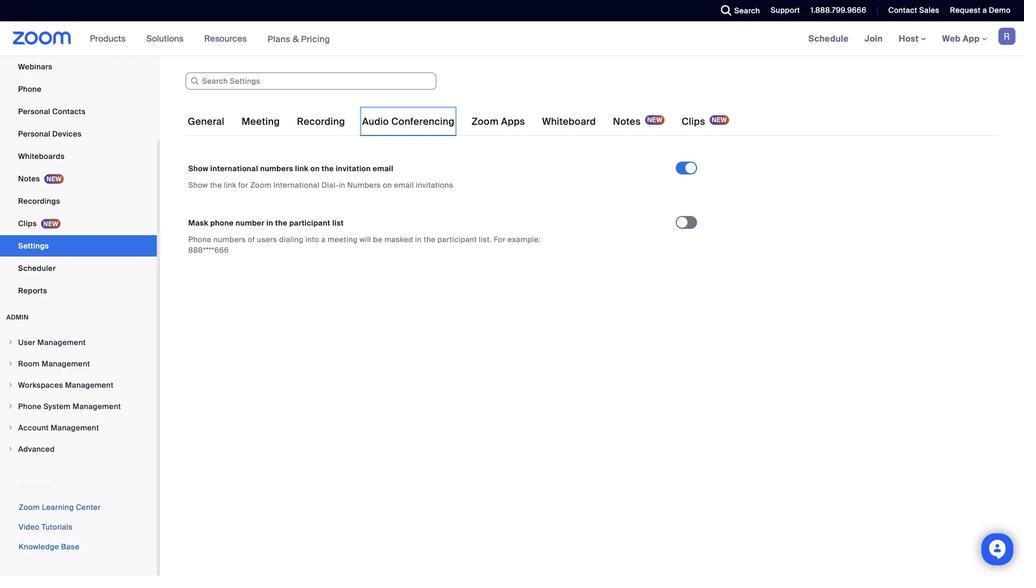 Task type: vqa. For each thing, say whether or not it's contained in the screenshot.
SIDE NAVIGATION navigation
no



Task type: locate. For each thing, give the bounding box(es) containing it.
the right masked
[[424, 234, 436, 244]]

pricing
[[301, 33, 330, 44]]

0 horizontal spatial clips
[[18, 218, 37, 228]]

1 horizontal spatial link
[[295, 164, 309, 173]]

clips link
[[0, 213, 157, 234]]

right image for user management
[[7, 339, 14, 346]]

2 vertical spatial zoom
[[19, 503, 40, 512]]

0 vertical spatial a
[[983, 5, 987, 15]]

0 horizontal spatial email
[[373, 164, 393, 173]]

zoom inside tabs of my account settings page tab list
[[472, 116, 499, 128]]

zoom left apps
[[472, 116, 499, 128]]

tutorials
[[41, 522, 73, 532]]

phone up 888****666
[[188, 234, 212, 244]]

join link
[[857, 21, 891, 55]]

numbers
[[347, 180, 381, 190]]

personal up personal devices
[[18, 106, 50, 116]]

2 show from the top
[[188, 180, 208, 190]]

schedule link
[[801, 21, 857, 55]]

0 horizontal spatial numbers
[[214, 234, 246, 244]]

numbers down the phone
[[214, 234, 246, 244]]

clips inside personal menu menu
[[18, 218, 37, 228]]

in right masked
[[415, 234, 422, 244]]

zoom right for
[[250, 180, 271, 190]]

phone inside personal menu menu
[[18, 84, 41, 94]]

0 horizontal spatial in
[[267, 218, 273, 228]]

management up workspaces management
[[42, 359, 90, 369]]

notes
[[613, 116, 641, 128], [18, 174, 40, 184]]

support link
[[763, 0, 803, 21], [771, 5, 800, 15]]

a inside phone numbers of users dialing into a meeting will be masked in the participant list. for example: 888****666
[[321, 234, 326, 244]]

0 vertical spatial on
[[311, 164, 320, 173]]

management
[[37, 337, 86, 347], [42, 359, 90, 369], [65, 380, 113, 390], [73, 401, 121, 411], [51, 423, 99, 433]]

right image inside account management menu item
[[7, 425, 14, 431]]

1 horizontal spatial participant
[[438, 234, 477, 244]]

1 horizontal spatial notes
[[613, 116, 641, 128]]

request a demo link
[[942, 0, 1024, 21], [950, 5, 1011, 15]]

1 right image from the top
[[7, 361, 14, 367]]

web app
[[942, 33, 980, 44]]

personal up whiteboards
[[18, 129, 50, 139]]

numbers up international
[[260, 164, 293, 173]]

products
[[90, 33, 126, 44]]

on up show the link for zoom international dial-in numbers on email invitations
[[311, 164, 320, 173]]

0 horizontal spatial a
[[321, 234, 326, 244]]

0 vertical spatial clips
[[682, 116, 705, 128]]

advanced menu item
[[0, 439, 157, 459]]

1.888.799.9666 button
[[803, 0, 869, 21], [811, 5, 867, 15]]

audio
[[362, 116, 389, 128]]

reports
[[18, 286, 47, 296]]

right image left user
[[7, 339, 14, 346]]

product information navigation
[[82, 21, 338, 56]]

management inside "menu item"
[[37, 337, 86, 347]]

personal contacts
[[18, 106, 86, 116]]

0 horizontal spatial link
[[224, 180, 236, 190]]

management up room management
[[37, 337, 86, 347]]

plans & pricing link
[[268, 33, 330, 44], [268, 33, 330, 44]]

right image inside room management menu item
[[7, 361, 14, 367]]

1 vertical spatial phone
[[188, 234, 212, 244]]

0 vertical spatial right image
[[7, 361, 14, 367]]

personal for personal devices
[[18, 129, 50, 139]]

0 vertical spatial zoom
[[472, 116, 499, 128]]

room management menu item
[[0, 354, 157, 374]]

international
[[273, 180, 320, 190]]

1 horizontal spatial email
[[394, 180, 414, 190]]

phone down webinars
[[18, 84, 41, 94]]

number
[[236, 218, 265, 228]]

list.
[[479, 234, 492, 244]]

1 vertical spatial personal
[[18, 129, 50, 139]]

user management
[[18, 337, 86, 347]]

zoom for zoom learning center
[[19, 503, 40, 512]]

1 horizontal spatial clips
[[682, 116, 705, 128]]

notes link
[[0, 168, 157, 189]]

personal for personal contacts
[[18, 106, 50, 116]]

right image
[[7, 361, 14, 367], [7, 446, 14, 452]]

products button
[[90, 21, 130, 55]]

show international numbers link on the invitation email
[[188, 164, 393, 173]]

center
[[76, 503, 101, 512]]

example:
[[508, 234, 541, 244]]

2 horizontal spatial zoom
[[472, 116, 499, 128]]

0 vertical spatial phone
[[18, 84, 41, 94]]

1 horizontal spatial a
[[983, 5, 987, 15]]

link
[[295, 164, 309, 173], [224, 180, 236, 190]]

contact sales
[[889, 5, 940, 15]]

link left for
[[224, 180, 236, 190]]

management for workspaces management
[[65, 380, 113, 390]]

in up the users
[[267, 218, 273, 228]]

show left international
[[188, 164, 208, 173]]

the inside phone numbers of users dialing into a meeting will be masked in the participant list. for example: 888****666
[[424, 234, 436, 244]]

advanced
[[18, 444, 55, 454]]

a right the into
[[321, 234, 326, 244]]

0 vertical spatial numbers
[[260, 164, 293, 173]]

reports link
[[0, 280, 157, 301]]

0 vertical spatial notes
[[613, 116, 641, 128]]

2 horizontal spatial in
[[415, 234, 422, 244]]

1 horizontal spatial numbers
[[260, 164, 293, 173]]

notes inside tabs of my account settings page tab list
[[613, 116, 641, 128]]

a
[[983, 5, 987, 15], [321, 234, 326, 244]]

2 right image from the top
[[7, 446, 14, 452]]

masked
[[385, 234, 413, 244]]

link up international
[[295, 164, 309, 173]]

a left demo
[[983, 5, 987, 15]]

settings
[[18, 241, 49, 251]]

right image
[[7, 339, 14, 346], [7, 382, 14, 388], [7, 403, 14, 410], [7, 425, 14, 431]]

1 vertical spatial zoom
[[250, 180, 271, 190]]

phone for phone system management
[[18, 401, 41, 411]]

management down room management menu item
[[65, 380, 113, 390]]

phone inside menu item
[[18, 401, 41, 411]]

management down workspaces management menu item
[[73, 401, 121, 411]]

of
[[248, 234, 255, 244]]

2 vertical spatial in
[[415, 234, 422, 244]]

1 personal from the top
[[18, 106, 50, 116]]

right image left system
[[7, 403, 14, 410]]

right image inside user management "menu item"
[[7, 339, 14, 346]]

1 vertical spatial a
[[321, 234, 326, 244]]

right image left the workspaces
[[7, 382, 14, 388]]

on right numbers
[[383, 180, 392, 190]]

be
[[373, 234, 383, 244]]

contact sales link
[[881, 0, 942, 21], [889, 5, 940, 15]]

right image inside workspaces management menu item
[[7, 382, 14, 388]]

zoom for zoom apps
[[472, 116, 499, 128]]

solutions button
[[146, 21, 188, 55]]

1 vertical spatial show
[[188, 180, 208, 190]]

right image for workspaces management
[[7, 382, 14, 388]]

for
[[494, 234, 506, 244]]

1 vertical spatial participant
[[438, 234, 477, 244]]

right image left advanced at the bottom of page
[[7, 446, 14, 452]]

2 right image from the top
[[7, 382, 14, 388]]

0 horizontal spatial on
[[311, 164, 320, 173]]

2 vertical spatial phone
[[18, 401, 41, 411]]

management for account management
[[51, 423, 99, 433]]

right image for advanced
[[7, 446, 14, 452]]

right image left account
[[7, 425, 14, 431]]

plans
[[268, 33, 291, 44]]

in inside phone numbers of users dialing into a meeting will be masked in the participant list. for example: 888****666
[[415, 234, 422, 244]]

1 horizontal spatial in
[[339, 180, 345, 190]]

0 vertical spatial in
[[339, 180, 345, 190]]

email left the invitations on the top
[[394, 180, 414, 190]]

general
[[188, 116, 225, 128]]

the
[[322, 164, 334, 173], [210, 180, 222, 190], [275, 218, 287, 228], [424, 234, 436, 244]]

participant up the into
[[289, 218, 330, 228]]

zoom learning center link
[[19, 503, 101, 512]]

2 personal from the top
[[18, 129, 50, 139]]

clips
[[682, 116, 705, 128], [18, 218, 37, 228]]

dialing
[[279, 234, 304, 244]]

will
[[360, 234, 371, 244]]

video tutorials link
[[19, 522, 73, 532]]

show up mask
[[188, 180, 208, 190]]

knowledge base link
[[19, 542, 79, 552]]

right image inside advanced "menu item"
[[7, 446, 14, 452]]

scheduler link
[[0, 258, 157, 279]]

knowledge
[[19, 542, 59, 552]]

admin menu menu
[[0, 332, 157, 460]]

&
[[293, 33, 299, 44]]

0 vertical spatial personal
[[18, 106, 50, 116]]

management down phone system management menu item in the left bottom of the page
[[51, 423, 99, 433]]

4 right image from the top
[[7, 425, 14, 431]]

right image left room
[[7, 361, 14, 367]]

1 right image from the top
[[7, 339, 14, 346]]

international
[[210, 164, 258, 173]]

1 show from the top
[[188, 164, 208, 173]]

user management menu item
[[0, 332, 157, 353]]

1 vertical spatial right image
[[7, 446, 14, 452]]

whiteboards
[[18, 151, 65, 161]]

1 vertical spatial notes
[[18, 174, 40, 184]]

zoom up video
[[19, 503, 40, 512]]

numbers
[[260, 164, 293, 173], [214, 234, 246, 244]]

in down "invitation"
[[339, 180, 345, 190]]

0 horizontal spatial participant
[[289, 218, 330, 228]]

1 vertical spatial email
[[394, 180, 414, 190]]

phone
[[18, 84, 41, 94], [188, 234, 212, 244], [18, 401, 41, 411]]

zoom
[[472, 116, 499, 128], [250, 180, 271, 190], [19, 503, 40, 512]]

1 vertical spatial numbers
[[214, 234, 246, 244]]

0 vertical spatial show
[[188, 164, 208, 173]]

banner
[[0, 21, 1024, 56]]

email up numbers
[[373, 164, 393, 173]]

notes inside personal menu menu
[[18, 174, 40, 184]]

right image inside phone system management menu item
[[7, 403, 14, 410]]

1 horizontal spatial on
[[383, 180, 392, 190]]

0 horizontal spatial zoom
[[19, 503, 40, 512]]

search
[[735, 6, 760, 15]]

participant
[[289, 218, 330, 228], [438, 234, 477, 244]]

1 vertical spatial clips
[[18, 218, 37, 228]]

knowledge base
[[19, 542, 79, 552]]

phone up account
[[18, 401, 41, 411]]

1 vertical spatial on
[[383, 180, 392, 190]]

3 right image from the top
[[7, 403, 14, 410]]

search button
[[713, 0, 763, 21]]

personal devices
[[18, 129, 82, 139]]

sales
[[920, 5, 940, 15]]

0 horizontal spatial notes
[[18, 174, 40, 184]]

on
[[311, 164, 320, 173], [383, 180, 392, 190]]

participant left list.
[[438, 234, 477, 244]]

phone inside phone numbers of users dialing into a meeting will be masked in the participant list. for example: 888****666
[[188, 234, 212, 244]]



Task type: describe. For each thing, give the bounding box(es) containing it.
numbers inside phone numbers of users dialing into a meeting will be masked in the participant list. for example: 888****666
[[214, 234, 246, 244]]

account
[[18, 423, 49, 433]]

0 vertical spatial link
[[295, 164, 309, 173]]

personal devices link
[[0, 123, 157, 145]]

list
[[332, 218, 344, 228]]

personal contacts link
[[0, 101, 157, 122]]

meeting
[[242, 116, 280, 128]]

phone
[[210, 218, 234, 228]]

phone numbers of users dialing into a meeting will be masked in the participant list. for example: 888****666
[[188, 234, 541, 255]]

show for show the link for zoom international dial-in numbers on email invitations
[[188, 180, 208, 190]]

schedule
[[809, 33, 849, 44]]

invitations
[[416, 180, 453, 190]]

scheduler
[[18, 263, 56, 273]]

management for room management
[[42, 359, 90, 369]]

dial-
[[322, 180, 339, 190]]

learning
[[42, 503, 74, 512]]

host button
[[899, 33, 926, 44]]

the down international
[[210, 180, 222, 190]]

management for user management
[[37, 337, 86, 347]]

the up dialing at top left
[[275, 218, 287, 228]]

room management
[[18, 359, 90, 369]]

1 vertical spatial link
[[224, 180, 236, 190]]

video
[[19, 522, 40, 532]]

banner containing products
[[0, 21, 1024, 56]]

video tutorials
[[19, 522, 73, 532]]

workspaces management menu item
[[0, 375, 157, 395]]

users
[[257, 234, 277, 244]]

personal menu menu
[[0, 0, 157, 303]]

for
[[238, 180, 248, 190]]

host
[[899, 33, 921, 44]]

account management
[[18, 423, 99, 433]]

system
[[43, 401, 71, 411]]

management inside menu item
[[73, 401, 121, 411]]

phone system management menu item
[[0, 396, 157, 417]]

the up dial- on the top left of page
[[322, 164, 334, 173]]

web app button
[[942, 33, 988, 44]]

888****666
[[188, 245, 229, 255]]

zoom learning center
[[19, 503, 101, 512]]

right image for account management
[[7, 425, 14, 431]]

room
[[18, 359, 40, 369]]

resources button
[[204, 21, 252, 55]]

into
[[306, 234, 319, 244]]

webinars
[[18, 62, 52, 71]]

zoom apps
[[472, 116, 525, 128]]

phone system management
[[18, 401, 121, 411]]

mask phone number in the participant list
[[188, 218, 344, 228]]

clips inside tabs of my account settings page tab list
[[682, 116, 705, 128]]

request
[[950, 5, 981, 15]]

1.888.799.9666
[[811, 5, 867, 15]]

0 vertical spatial participant
[[289, 218, 330, 228]]

show for show international numbers link on the invitation email
[[188, 164, 208, 173]]

whiteboards link
[[0, 146, 157, 167]]

apps
[[501, 116, 525, 128]]

1 vertical spatial in
[[267, 218, 273, 228]]

admin
[[6, 313, 29, 321]]

recording
[[297, 116, 345, 128]]

account management menu item
[[0, 418, 157, 438]]

phone link
[[0, 78, 157, 100]]

zoom logo image
[[13, 31, 71, 45]]

contact
[[889, 5, 918, 15]]

Search Settings text field
[[186, 73, 436, 90]]

tabs of my account settings page tab list
[[186, 107, 731, 137]]

right image for room management
[[7, 361, 14, 367]]

join
[[865, 33, 883, 44]]

show the link for zoom international dial-in numbers on email invitations
[[188, 180, 453, 190]]

app
[[963, 33, 980, 44]]

workspaces
[[18, 380, 63, 390]]

support
[[771, 5, 800, 15]]

1 horizontal spatial zoom
[[250, 180, 271, 190]]

conferencing
[[391, 116, 455, 128]]

recordings
[[18, 196, 60, 206]]

invitation
[[336, 164, 371, 173]]

solutions
[[146, 33, 184, 44]]

mask
[[188, 218, 208, 228]]

settings link
[[0, 235, 157, 257]]

participant inside phone numbers of users dialing into a meeting will be masked in the participant list. for example: 888****666
[[438, 234, 477, 244]]

whiteboard
[[542, 116, 596, 128]]

request a demo
[[950, 5, 1011, 15]]

contacts
[[52, 106, 86, 116]]

profile picture image
[[999, 28, 1016, 45]]

meetings navigation
[[801, 21, 1024, 56]]

plans & pricing
[[268, 33, 330, 44]]

workspaces management
[[18, 380, 113, 390]]

resources
[[204, 33, 247, 44]]

demo
[[989, 5, 1011, 15]]

right image for phone system management
[[7, 403, 14, 410]]

phone for phone
[[18, 84, 41, 94]]

user
[[18, 337, 35, 347]]

web
[[942, 33, 961, 44]]

meeting
[[328, 234, 358, 244]]

phone for phone numbers of users dialing into a meeting will be masked in the participant list. for example: 888****666
[[188, 234, 212, 244]]

0 vertical spatial email
[[373, 164, 393, 173]]

webinars link
[[0, 56, 157, 77]]



